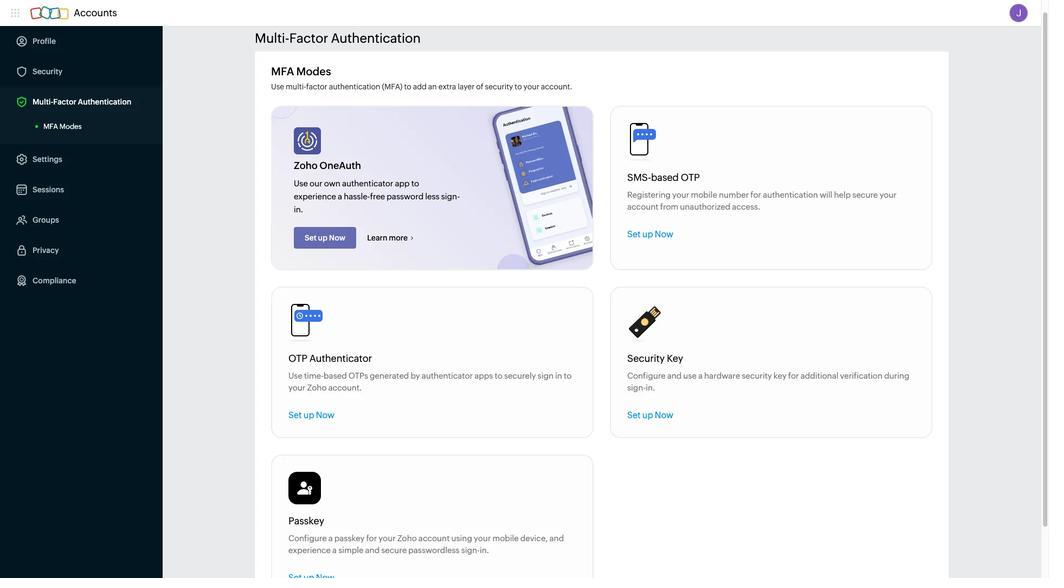 Task type: describe. For each thing, give the bounding box(es) containing it.
sms-
[[628, 172, 651, 183]]

passkey
[[335, 534, 365, 544]]

zoho inside use time-based otps generated by authenticator apps to securely sign in to your zoho account.
[[307, 383, 327, 393]]

to left add
[[404, 82, 412, 91]]

set for security
[[628, 411, 641, 421]]

to right the of
[[515, 82, 522, 91]]

to right apps
[[495, 372, 503, 381]]

set for otp
[[289, 411, 302, 421]]

1 horizontal spatial and
[[550, 534, 564, 544]]

generated
[[370, 372, 409, 381]]

0 horizontal spatial authentication
[[78, 98, 131, 106]]

to inside use our own authenticator app to experience a hassle-free password less sign- in.
[[411, 179, 419, 188]]

groups
[[33, 216, 59, 225]]

mobile inside configure a passkey for your zoho account using your mobile device, and experience a simple and secure passwordless sign-in.
[[493, 534, 519, 544]]

authentication for your
[[763, 190, 818, 200]]

now for sms-
[[655, 229, 674, 240]]

0 vertical spatial authentication
[[331, 31, 421, 46]]

authenticator
[[310, 353, 372, 365]]

privacy
[[33, 246, 59, 255]]

your right passkey
[[379, 534, 396, 544]]

more
[[389, 234, 408, 242]]

your inside use time-based otps generated by authenticator apps to securely sign in to your zoho account.
[[289, 383, 306, 393]]

securely
[[504, 372, 536, 381]]

based inside use time-based otps generated by authenticator apps to securely sign in to your zoho account.
[[324, 372, 347, 381]]

account inside configure a passkey for your zoho account using your mobile device, and experience a simple and secure passwordless sign-in.
[[419, 534, 450, 544]]

(mfa)
[[382, 82, 403, 91]]

simple
[[339, 546, 364, 555]]

and inside the configure and use a hardware security key for additional verification during sign-in.
[[668, 372, 682, 381]]

passkey
[[289, 516, 324, 527]]

will
[[820, 190, 833, 200]]

your up "from"
[[673, 190, 690, 200]]

set up now for sms-
[[628, 229, 674, 240]]

use time-based otps generated by authenticator apps to securely sign in to your zoho account.
[[289, 372, 572, 393]]

registering your mobile number for authentication will help secure your account from unauthorized access.
[[628, 190, 897, 212]]

learn
[[367, 234, 388, 242]]

mfa modes
[[43, 123, 82, 131]]

0 vertical spatial factor
[[290, 31, 328, 46]]

security for security key
[[628, 353, 665, 365]]

now for security
[[655, 411, 674, 421]]

0 horizontal spatial factor
[[53, 98, 76, 106]]

modes for mfa modes
[[59, 123, 82, 131]]

otp authenticator
[[289, 353, 372, 365]]

hassle-
[[344, 192, 370, 201]]

key
[[667, 353, 684, 365]]

up for security
[[643, 411, 653, 421]]

sessions
[[33, 186, 64, 194]]

settings
[[33, 155, 62, 164]]

password
[[387, 192, 424, 201]]

device,
[[521, 534, 548, 544]]

zoho oneauth
[[294, 160, 361, 171]]

registering
[[628, 190, 671, 200]]

modes for mfa modes use multi-factor authentication (mfa) to add an extra layer of security to your account.
[[296, 65, 331, 78]]

using
[[452, 534, 472, 544]]

experience inside use our own authenticator app to experience a hassle-free password less sign- in.
[[294, 192, 336, 201]]

account. inside mfa modes use multi-factor authentication (mfa) to add an extra layer of security to your account.
[[541, 82, 572, 91]]

in
[[555, 372, 562, 381]]

experience inside configure a passkey for your zoho account using your mobile device, and experience a simple and secure passwordless sign-in.
[[289, 546, 331, 555]]

less
[[425, 192, 440, 201]]

help
[[834, 190, 851, 200]]

factor
[[306, 82, 328, 91]]

use for use time-based otps generated by authenticator apps to securely sign in to your zoho account.
[[289, 372, 303, 381]]

0 horizontal spatial multi-
[[33, 98, 53, 106]]

authenticator inside use time-based otps generated by authenticator apps to securely sign in to your zoho account.
[[422, 372, 473, 381]]

zoho inside configure a passkey for your zoho account using your mobile device, and experience a simple and secure passwordless sign-in.
[[397, 534, 417, 544]]

passwordless
[[409, 546, 460, 555]]

security key
[[628, 353, 684, 365]]

otps
[[349, 372, 368, 381]]

mfa modes use multi-factor authentication (mfa) to add an extra layer of security to your account.
[[271, 65, 572, 91]]

verification
[[841, 372, 883, 381]]

additional
[[801, 372, 839, 381]]

learn more
[[367, 234, 408, 242]]

configure for passkey
[[289, 534, 327, 544]]

your right the using
[[474, 534, 491, 544]]

for inside configure a passkey for your zoho account using your mobile device, and experience a simple and secure passwordless sign-in.
[[366, 534, 377, 544]]



Task type: vqa. For each thing, say whether or not it's contained in the screenshot.
the leftmost "Multi-Factor Authentication"
yes



Task type: locate. For each thing, give the bounding box(es) containing it.
mfa for mfa modes use multi-factor authentication (mfa) to add an extra layer of security to your account.
[[271, 65, 294, 78]]

account down registering
[[628, 202, 659, 212]]

2 horizontal spatial and
[[668, 372, 682, 381]]

and left "use" on the right bottom
[[668, 372, 682, 381]]

configure
[[628, 372, 666, 381], [289, 534, 327, 544]]

now
[[655, 229, 674, 240], [329, 234, 346, 242], [316, 411, 335, 421], [655, 411, 674, 421]]

0 vertical spatial mfa
[[271, 65, 294, 78]]

security left key
[[628, 353, 665, 365]]

1 horizontal spatial modes
[[296, 65, 331, 78]]

authentication up mfa modes at the top left of page
[[78, 98, 131, 106]]

use left 'our'
[[294, 179, 308, 188]]

security right the of
[[485, 82, 513, 91]]

and right simple
[[365, 546, 380, 555]]

1 vertical spatial experience
[[289, 546, 331, 555]]

security
[[485, 82, 513, 91], [742, 372, 772, 381]]

for
[[751, 190, 762, 200], [789, 372, 799, 381], [366, 534, 377, 544]]

0 vertical spatial authenticator
[[342, 179, 393, 188]]

your inside mfa modes use multi-factor authentication (mfa) to add an extra layer of security to your account.
[[524, 82, 540, 91]]

set up now
[[628, 229, 674, 240], [305, 234, 346, 242], [289, 411, 335, 421], [628, 411, 674, 421]]

your
[[524, 82, 540, 91], [673, 190, 690, 200], [880, 190, 897, 200], [289, 383, 306, 393], [379, 534, 396, 544], [474, 534, 491, 544]]

experience down 'our'
[[294, 192, 336, 201]]

authentication left the will
[[763, 190, 818, 200]]

based down the otp authenticator
[[324, 372, 347, 381]]

1 vertical spatial zoho
[[307, 383, 327, 393]]

0 vertical spatial sign-
[[441, 192, 460, 201]]

0 horizontal spatial mobile
[[493, 534, 519, 544]]

zoho up "passwordless" on the bottom left of the page
[[397, 534, 417, 544]]

in. inside the configure and use a hardware security key for additional verification during sign-in.
[[646, 383, 655, 393]]

1 vertical spatial account.
[[328, 383, 362, 393]]

set
[[628, 229, 641, 240], [305, 234, 317, 242], [289, 411, 302, 421], [628, 411, 641, 421]]

1 horizontal spatial otp
[[681, 172, 700, 183]]

own
[[324, 179, 341, 188]]

account
[[628, 202, 659, 212], [419, 534, 450, 544]]

compliance
[[33, 277, 76, 285]]

0 horizontal spatial in.
[[294, 205, 303, 214]]

multi-
[[255, 31, 290, 46], [33, 98, 53, 106]]

up
[[643, 229, 653, 240], [318, 234, 328, 242], [304, 411, 314, 421], [643, 411, 653, 421]]

otp
[[681, 172, 700, 183], [289, 353, 308, 365]]

0 horizontal spatial otp
[[289, 353, 308, 365]]

2 vertical spatial and
[[365, 546, 380, 555]]

sign- right less
[[441, 192, 460, 201]]

for inside the configure and use a hardware security key for additional verification during sign-in.
[[789, 372, 799, 381]]

use for use our own authenticator app to experience a hassle-free password less sign- in.
[[294, 179, 308, 188]]

and right device,
[[550, 534, 564, 544]]

mfa
[[271, 65, 294, 78], [43, 123, 58, 131]]

your right help
[[880, 190, 897, 200]]

security
[[33, 67, 62, 76], [628, 353, 665, 365]]

security down profile
[[33, 67, 62, 76]]

1 horizontal spatial authenticator
[[422, 372, 473, 381]]

1 vertical spatial security
[[628, 353, 665, 365]]

modes up the factor
[[296, 65, 331, 78]]

sms-based otp
[[628, 172, 700, 183]]

to right in
[[564, 372, 572, 381]]

1 vertical spatial authenticator
[[422, 372, 473, 381]]

number
[[719, 190, 749, 200]]

modes
[[296, 65, 331, 78], [59, 123, 82, 131]]

0 vertical spatial security
[[33, 67, 62, 76]]

account up "passwordless" on the bottom left of the page
[[419, 534, 450, 544]]

2 vertical spatial sign-
[[461, 546, 480, 555]]

2 vertical spatial zoho
[[397, 534, 417, 544]]

modes up settings
[[59, 123, 82, 131]]

authentication
[[329, 82, 381, 91], [763, 190, 818, 200]]

2 vertical spatial use
[[289, 372, 303, 381]]

0 horizontal spatial account
[[419, 534, 450, 544]]

for up access.
[[751, 190, 762, 200]]

account inside registering your mobile number for authentication will help secure your account from unauthorized access.
[[628, 202, 659, 212]]

0 horizontal spatial multi-factor authentication
[[33, 98, 131, 106]]

1 horizontal spatial multi-
[[255, 31, 290, 46]]

multi-factor authentication up the factor
[[255, 31, 421, 46]]

1 vertical spatial sign-
[[628, 383, 646, 393]]

key
[[774, 372, 787, 381]]

secure
[[853, 190, 878, 200], [381, 546, 407, 555]]

our
[[310, 179, 323, 188]]

use
[[271, 82, 284, 91], [294, 179, 308, 188], [289, 372, 303, 381]]

authentication inside mfa modes use multi-factor authentication (mfa) to add an extra layer of security to your account.
[[329, 82, 381, 91]]

free
[[370, 192, 385, 201]]

1 vertical spatial security
[[742, 372, 772, 381]]

0 vertical spatial zoho
[[294, 160, 318, 171]]

authenticator inside use our own authenticator app to experience a hassle-free password less sign- in.
[[342, 179, 393, 188]]

configure inside configure a passkey for your zoho account using your mobile device, and experience a simple and secure passwordless sign-in.
[[289, 534, 327, 544]]

authentication up (mfa)
[[331, 31, 421, 46]]

factor up mfa modes at the top left of page
[[53, 98, 76, 106]]

1 horizontal spatial account.
[[541, 82, 572, 91]]

use left time-
[[289, 372, 303, 381]]

authentication
[[331, 31, 421, 46], [78, 98, 131, 106]]

mfa for mfa modes
[[43, 123, 58, 131]]

use left multi-
[[271, 82, 284, 91]]

account.
[[541, 82, 572, 91], [328, 383, 362, 393]]

security inside the configure and use a hardware security key for additional verification during sign-in.
[[742, 372, 772, 381]]

0 vertical spatial and
[[668, 372, 682, 381]]

apps
[[475, 372, 493, 381]]

zoho down time-
[[307, 383, 327, 393]]

2 horizontal spatial sign-
[[628, 383, 646, 393]]

secure right help
[[853, 190, 878, 200]]

1 vertical spatial use
[[294, 179, 308, 188]]

0 vertical spatial account
[[628, 202, 659, 212]]

1 horizontal spatial multi-factor authentication
[[255, 31, 421, 46]]

1 horizontal spatial authentication
[[763, 190, 818, 200]]

configure down passkey
[[289, 534, 327, 544]]

layer
[[458, 82, 475, 91]]

1 vertical spatial mobile
[[493, 534, 519, 544]]

1 vertical spatial and
[[550, 534, 564, 544]]

your down time-
[[289, 383, 306, 393]]

your right the of
[[524, 82, 540, 91]]

multi-factor authentication up mfa modes at the top left of page
[[33, 98, 131, 106]]

and
[[668, 372, 682, 381], [550, 534, 564, 544], [365, 546, 380, 555]]

of
[[476, 82, 484, 91]]

mfa up settings
[[43, 123, 58, 131]]

0 horizontal spatial authenticator
[[342, 179, 393, 188]]

mfa up multi-
[[271, 65, 294, 78]]

1 horizontal spatial configure
[[628, 372, 666, 381]]

otp up time-
[[289, 353, 308, 365]]

for inside registering your mobile number for authentication will help secure your account from unauthorized access.
[[751, 190, 762, 200]]

based
[[651, 172, 679, 183], [324, 372, 347, 381]]

1 horizontal spatial sign-
[[461, 546, 480, 555]]

1 horizontal spatial security
[[628, 353, 665, 365]]

in. inside use our own authenticator app to experience a hassle-free password less sign- in.
[[294, 205, 303, 214]]

access.
[[732, 202, 761, 212]]

0 vertical spatial account.
[[541, 82, 572, 91]]

0 vertical spatial otp
[[681, 172, 700, 183]]

for right key
[[789, 372, 799, 381]]

0 horizontal spatial and
[[365, 546, 380, 555]]

1 horizontal spatial security
[[742, 372, 772, 381]]

now for otp
[[316, 411, 335, 421]]

0 vertical spatial for
[[751, 190, 762, 200]]

in. right "passwordless" on the bottom left of the page
[[480, 546, 489, 555]]

sign
[[538, 372, 554, 381]]

sign- down the using
[[461, 546, 480, 555]]

authentication for modes
[[329, 82, 381, 91]]

0 vertical spatial in.
[[294, 205, 303, 214]]

multi- up mfa modes at the top left of page
[[33, 98, 53, 106]]

0 vertical spatial security
[[485, 82, 513, 91]]

2 horizontal spatial for
[[789, 372, 799, 381]]

security left key
[[742, 372, 772, 381]]

from
[[660, 202, 679, 212]]

configure down security key
[[628, 372, 666, 381]]

for right passkey
[[366, 534, 377, 544]]

authenticator right the by
[[422, 372, 473, 381]]

1 horizontal spatial factor
[[290, 31, 328, 46]]

in. down the zoho oneauth
[[294, 205, 303, 214]]

1 horizontal spatial in.
[[480, 546, 489, 555]]

set up now for security
[[628, 411, 674, 421]]

0 vertical spatial modes
[[296, 65, 331, 78]]

1 vertical spatial account
[[419, 534, 450, 544]]

a inside the configure and use a hardware security key for additional verification during sign-in.
[[699, 372, 703, 381]]

configure and use a hardware security key for additional verification during sign-in.
[[628, 372, 910, 393]]

1 vertical spatial based
[[324, 372, 347, 381]]

configure a passkey for your zoho account using your mobile device, and experience a simple and secure passwordless sign-in.
[[289, 534, 564, 555]]

unauthorized
[[680, 202, 731, 212]]

authenticator up free
[[342, 179, 393, 188]]

mobile
[[691, 190, 718, 200], [493, 534, 519, 544]]

0 vertical spatial based
[[651, 172, 679, 183]]

profile
[[33, 37, 56, 46]]

0 vertical spatial use
[[271, 82, 284, 91]]

set up now for otp
[[289, 411, 335, 421]]

0 horizontal spatial security
[[33, 67, 62, 76]]

in.
[[294, 205, 303, 214], [646, 383, 655, 393], [480, 546, 489, 555]]

secure left "passwordless" on the bottom left of the page
[[381, 546, 407, 555]]

sign- inside the configure and use a hardware security key for additional verification during sign-in.
[[628, 383, 646, 393]]

1 horizontal spatial secure
[[853, 190, 878, 200]]

0 vertical spatial multi-
[[255, 31, 290, 46]]

1 vertical spatial factor
[[53, 98, 76, 106]]

use
[[684, 372, 697, 381]]

0 vertical spatial configure
[[628, 372, 666, 381]]

to
[[404, 82, 412, 91], [515, 82, 522, 91], [411, 179, 419, 188], [495, 372, 503, 381], [564, 372, 572, 381]]

use inside mfa modes use multi-factor authentication (mfa) to add an extra layer of security to your account.
[[271, 82, 284, 91]]

oneauth
[[320, 160, 361, 171]]

1 vertical spatial in.
[[646, 383, 655, 393]]

modes inside mfa modes use multi-factor authentication (mfa) to add an extra layer of security to your account.
[[296, 65, 331, 78]]

a down "own"
[[338, 192, 342, 201]]

2 vertical spatial for
[[366, 534, 377, 544]]

2 vertical spatial in.
[[480, 546, 489, 555]]

app
[[395, 179, 410, 188]]

mfa inside mfa modes use multi-factor authentication (mfa) to add an extra layer of security to your account.
[[271, 65, 294, 78]]

1 horizontal spatial authentication
[[331, 31, 421, 46]]

security inside mfa modes use multi-factor authentication (mfa) to add an extra layer of security to your account.
[[485, 82, 513, 91]]

0 horizontal spatial modes
[[59, 123, 82, 131]]

0 horizontal spatial configure
[[289, 534, 327, 544]]

0 vertical spatial mobile
[[691, 190, 718, 200]]

factor up the factor
[[290, 31, 328, 46]]

1 horizontal spatial for
[[751, 190, 762, 200]]

a left passkey
[[329, 534, 333, 544]]

experience
[[294, 192, 336, 201], [289, 546, 331, 555]]

1 vertical spatial for
[[789, 372, 799, 381]]

0 horizontal spatial secure
[[381, 546, 407, 555]]

in. inside configure a passkey for your zoho account using your mobile device, and experience a simple and secure passwordless sign-in.
[[480, 546, 489, 555]]

use inside use our own authenticator app to experience a hassle-free password less sign- in.
[[294, 179, 308, 188]]

sign- inside use our own authenticator app to experience a hassle-free password less sign- in.
[[441, 192, 460, 201]]

1 vertical spatial multi-
[[33, 98, 53, 106]]

1 vertical spatial configure
[[289, 534, 327, 544]]

authenticator
[[342, 179, 393, 188], [422, 372, 473, 381]]

1 vertical spatial multi-factor authentication
[[33, 98, 131, 106]]

experience down passkey
[[289, 546, 331, 555]]

secure inside registering your mobile number for authentication will help secure your account from unauthorized access.
[[853, 190, 878, 200]]

security for security
[[33, 67, 62, 76]]

0 horizontal spatial for
[[366, 534, 377, 544]]

based up registering
[[651, 172, 679, 183]]

account. inside use time-based otps generated by authenticator apps to securely sign in to your zoho account.
[[328, 383, 362, 393]]

1 vertical spatial secure
[[381, 546, 407, 555]]

configure for security key
[[628, 372, 666, 381]]

1 vertical spatial modes
[[59, 123, 82, 131]]

an
[[428, 82, 437, 91]]

1 horizontal spatial mfa
[[271, 65, 294, 78]]

0 vertical spatial experience
[[294, 192, 336, 201]]

extra
[[439, 82, 456, 91]]

0 horizontal spatial based
[[324, 372, 347, 381]]

a left simple
[[333, 546, 337, 555]]

1 vertical spatial otp
[[289, 353, 308, 365]]

0 horizontal spatial mfa
[[43, 123, 58, 131]]

factor
[[290, 31, 328, 46], [53, 98, 76, 106]]

a inside use our own authenticator app to experience a hassle-free password less sign- in.
[[338, 192, 342, 201]]

up for otp
[[304, 411, 314, 421]]

0 horizontal spatial authentication
[[329, 82, 381, 91]]

secure inside configure a passkey for your zoho account using your mobile device, and experience a simple and secure passwordless sign-in.
[[381, 546, 407, 555]]

set for sms-
[[628, 229, 641, 240]]

0 vertical spatial secure
[[853, 190, 878, 200]]

a
[[338, 192, 342, 201], [699, 372, 703, 381], [329, 534, 333, 544], [333, 546, 337, 555]]

1 vertical spatial authentication
[[763, 190, 818, 200]]

multi-
[[286, 82, 306, 91]]

1 horizontal spatial based
[[651, 172, 679, 183]]

configure inside the configure and use a hardware security key for additional verification during sign-in.
[[628, 372, 666, 381]]

a right "use" on the right bottom
[[699, 372, 703, 381]]

sign- down security key
[[628, 383, 646, 393]]

1 horizontal spatial mobile
[[691, 190, 718, 200]]

0 horizontal spatial security
[[485, 82, 513, 91]]

add
[[413, 82, 427, 91]]

otp up unauthorized
[[681, 172, 700, 183]]

mobile left device,
[[493, 534, 519, 544]]

1 vertical spatial authentication
[[78, 98, 131, 106]]

0 horizontal spatial sign-
[[441, 192, 460, 201]]

during
[[885, 372, 910, 381]]

by
[[411, 372, 420, 381]]

1 horizontal spatial account
[[628, 202, 659, 212]]

mobile inside registering your mobile number for authentication will help secure your account from unauthorized access.
[[691, 190, 718, 200]]

up for sms-
[[643, 229, 653, 240]]

use our own authenticator app to experience a hassle-free password less sign- in.
[[294, 179, 460, 214]]

to right app
[[411, 179, 419, 188]]

time-
[[304, 372, 324, 381]]

authentication left (mfa)
[[329, 82, 381, 91]]

1 vertical spatial mfa
[[43, 123, 58, 131]]

mobile up unauthorized
[[691, 190, 718, 200]]

2 horizontal spatial in.
[[646, 383, 655, 393]]

0 horizontal spatial account.
[[328, 383, 362, 393]]

zoho
[[294, 160, 318, 171], [307, 383, 327, 393], [397, 534, 417, 544]]

multi-factor authentication
[[255, 31, 421, 46], [33, 98, 131, 106]]

use inside use time-based otps generated by authenticator apps to securely sign in to your zoho account.
[[289, 372, 303, 381]]

accounts
[[74, 7, 117, 18]]

hardware
[[705, 372, 740, 381]]

in. down security key
[[646, 383, 655, 393]]

multi- up multi-
[[255, 31, 290, 46]]

sign- inside configure a passkey for your zoho account using your mobile device, and experience a simple and secure passwordless sign-in.
[[461, 546, 480, 555]]

zoho up 'our'
[[294, 160, 318, 171]]

sign-
[[441, 192, 460, 201], [628, 383, 646, 393], [461, 546, 480, 555]]

0 vertical spatial multi-factor authentication
[[255, 31, 421, 46]]

authentication inside registering your mobile number for authentication will help secure your account from unauthorized access.
[[763, 190, 818, 200]]

0 vertical spatial authentication
[[329, 82, 381, 91]]



